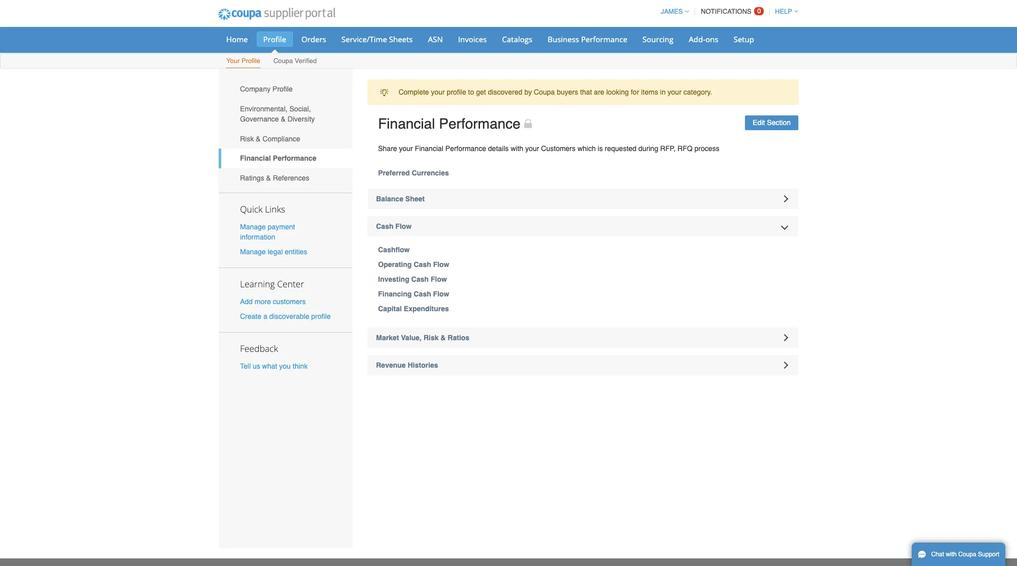 Task type: locate. For each thing, give the bounding box(es) containing it.
cash for financing
[[414, 290, 431, 298]]

profile up environmental, social, governance & diversity "link"
[[272, 85, 293, 93]]

financial
[[378, 116, 435, 132], [415, 144, 443, 153], [240, 154, 271, 162]]

1 vertical spatial with
[[946, 551, 957, 558]]

buyers
[[557, 88, 578, 96]]

learning
[[240, 278, 275, 290]]

0 horizontal spatial risk
[[240, 135, 254, 143]]

invoices link
[[451, 32, 493, 47]]

profile right your
[[241, 57, 260, 65]]

profile down coupa supplier portal 'image'
[[263, 34, 286, 44]]

& left "diversity"
[[281, 115, 286, 123]]

currencies
[[412, 169, 449, 177]]

risk & compliance
[[240, 135, 300, 143]]

1 horizontal spatial with
[[946, 551, 957, 558]]

& right ratings
[[266, 174, 271, 182]]

share your financial performance details with your customers which is requested during rfp, rfq process
[[378, 144, 719, 153]]

1 vertical spatial risk
[[424, 333, 439, 341]]

setup
[[734, 34, 754, 44]]

items
[[641, 88, 658, 96]]

chat
[[931, 551, 944, 558]]

0 horizontal spatial with
[[511, 144, 523, 153]]

financial up share
[[378, 116, 435, 132]]

create
[[240, 312, 261, 321]]

market value, risk & ratios heading
[[367, 327, 798, 348]]

notifications 0
[[701, 7, 761, 15]]

preferred currencies
[[378, 169, 449, 177]]

environmental, social, governance & diversity link
[[219, 99, 352, 129]]

service/time sheets
[[341, 34, 413, 44]]

edit
[[753, 119, 765, 127]]

performance up details
[[439, 116, 521, 132]]

edit section
[[753, 119, 791, 127]]

entities
[[285, 248, 307, 256]]

with inside button
[[946, 551, 957, 558]]

2 vertical spatial coupa
[[958, 551, 976, 558]]

profile inside alert
[[447, 88, 466, 96]]

asn link
[[421, 32, 449, 47]]

market value, risk & ratios button
[[367, 327, 798, 348]]

0 horizontal spatial coupa
[[273, 57, 293, 65]]

with
[[511, 144, 523, 153], [946, 551, 957, 558]]

1 horizontal spatial coupa
[[534, 88, 555, 96]]

0 vertical spatial financial performance
[[378, 116, 521, 132]]

verified
[[295, 57, 317, 65]]

cash inside dropdown button
[[376, 222, 393, 230]]

profile left to
[[447, 88, 466, 96]]

complete
[[399, 88, 429, 96]]

asn
[[428, 34, 443, 44]]

1 horizontal spatial risk
[[424, 333, 439, 341]]

performance up references
[[273, 154, 316, 162]]

category.
[[683, 88, 712, 96]]

revenue
[[376, 361, 406, 369]]

risk inside market value, risk & ratios dropdown button
[[424, 333, 439, 341]]

& left ratios
[[441, 333, 446, 341]]

2 manage from the top
[[240, 248, 266, 256]]

coupa left support
[[958, 551, 976, 558]]

0 horizontal spatial financial performance
[[240, 154, 316, 162]]

legal
[[268, 248, 283, 256]]

performance right business
[[581, 34, 627, 44]]

1 vertical spatial profile
[[311, 312, 331, 321]]

your right the complete
[[431, 88, 445, 96]]

navigation
[[656, 2, 798, 21]]

1 horizontal spatial profile
[[447, 88, 466, 96]]

tell us what you think button
[[240, 361, 308, 371]]

1 horizontal spatial financial performance
[[378, 116, 521, 132]]

references
[[273, 174, 309, 182]]

profile for company profile
[[272, 85, 293, 93]]

help link
[[770, 8, 798, 15]]

add-ons link
[[682, 32, 725, 47]]

help
[[775, 8, 792, 15]]

financial performance down to
[[378, 116, 521, 132]]

flow for financing cash flow
[[433, 290, 449, 298]]

value,
[[401, 333, 422, 341]]

flow up investing cash flow
[[433, 260, 449, 269]]

1 vertical spatial profile
[[241, 57, 260, 65]]

coupa
[[273, 57, 293, 65], [534, 88, 555, 96], [958, 551, 976, 558]]

your
[[431, 88, 445, 96], [668, 88, 681, 96], [399, 144, 413, 153], [525, 144, 539, 153]]

cash down operating cash flow
[[411, 275, 429, 283]]

flow up cashflow
[[395, 222, 412, 230]]

coupa right by
[[534, 88, 555, 96]]

coupa inside alert
[[534, 88, 555, 96]]

0 vertical spatial risk
[[240, 135, 254, 143]]

learning center
[[240, 278, 304, 290]]

1 vertical spatial manage
[[240, 248, 266, 256]]

investing cash flow
[[378, 275, 447, 283]]

flow down operating cash flow
[[431, 275, 447, 283]]

risk & compliance link
[[219, 129, 352, 148]]

1 manage from the top
[[240, 223, 266, 231]]

coupa supplier portal image
[[211, 2, 342, 27]]

2 vertical spatial profile
[[272, 85, 293, 93]]

complete your profile to get discovered by coupa buyers that are looking for items in your category.
[[399, 88, 712, 96]]

risk
[[240, 135, 254, 143], [424, 333, 439, 341]]

manage down information
[[240, 248, 266, 256]]

add more customers
[[240, 297, 306, 306]]

manage inside manage payment information
[[240, 223, 266, 231]]

& inside "environmental, social, governance & diversity"
[[281, 115, 286, 123]]

in
[[660, 88, 666, 96]]

risk down "governance"
[[240, 135, 254, 143]]

with right details
[[511, 144, 523, 153]]

looking
[[606, 88, 629, 96]]

your right in
[[668, 88, 681, 96]]

process
[[695, 144, 719, 153]]

with right chat
[[946, 551, 957, 558]]

capital expenditures
[[378, 305, 449, 313]]

financial performance down compliance
[[240, 154, 316, 162]]

james
[[661, 8, 683, 15]]

details
[[488, 144, 509, 153]]

rfp,
[[660, 144, 676, 153]]

by
[[524, 88, 532, 96]]

quick
[[240, 203, 263, 215]]

company profile link
[[219, 79, 352, 99]]

0 vertical spatial profile
[[447, 88, 466, 96]]

cash up investing cash flow
[[414, 260, 431, 269]]

profile
[[263, 34, 286, 44], [241, 57, 260, 65], [272, 85, 293, 93]]

risk right value,
[[424, 333, 439, 341]]

flow up expenditures
[[433, 290, 449, 298]]

performance left details
[[445, 144, 486, 153]]

your right share
[[399, 144, 413, 153]]

histories
[[408, 361, 438, 369]]

chat with coupa support button
[[912, 543, 1006, 566]]

manage up information
[[240, 223, 266, 231]]

which
[[578, 144, 596, 153]]

0 vertical spatial profile
[[263, 34, 286, 44]]

operating cash flow
[[378, 260, 449, 269]]

cash
[[376, 222, 393, 230], [414, 260, 431, 269], [411, 275, 429, 283], [414, 290, 431, 298]]

setup link
[[727, 32, 761, 47]]

customers
[[541, 144, 576, 153]]

financial up ratings
[[240, 154, 271, 162]]

financing
[[378, 290, 412, 298]]

that
[[580, 88, 592, 96]]

financing cash flow
[[378, 290, 449, 298]]

sourcing link
[[636, 32, 680, 47]]

center
[[277, 278, 304, 290]]

manage payment information link
[[240, 223, 295, 241]]

james link
[[656, 8, 689, 15]]

navigation containing notifications 0
[[656, 2, 798, 21]]

profile right discoverable
[[311, 312, 331, 321]]

cash up expenditures
[[414, 290, 431, 298]]

performance inside financial performance link
[[273, 154, 316, 162]]

manage
[[240, 223, 266, 231], [240, 248, 266, 256]]

coupa left verified
[[273, 57, 293, 65]]

balance
[[376, 195, 403, 203]]

cash up cashflow
[[376, 222, 393, 230]]

cash flow heading
[[367, 216, 798, 236]]

& down "governance"
[[256, 135, 261, 143]]

social,
[[289, 105, 311, 113]]

2 horizontal spatial coupa
[[958, 551, 976, 558]]

0 vertical spatial manage
[[240, 223, 266, 231]]

1 vertical spatial coupa
[[534, 88, 555, 96]]

financial up the currencies
[[415, 144, 443, 153]]



Task type: describe. For each thing, give the bounding box(es) containing it.
0 vertical spatial coupa
[[273, 57, 293, 65]]

cash for operating
[[414, 260, 431, 269]]

cash for investing
[[411, 275, 429, 283]]

discoverable
[[269, 312, 309, 321]]

revenue histories button
[[367, 355, 798, 375]]

operating
[[378, 260, 412, 269]]

a
[[263, 312, 267, 321]]

revenue histories
[[376, 361, 438, 369]]

governance
[[240, 115, 279, 123]]

section
[[767, 119, 791, 127]]

tell us what you think
[[240, 362, 308, 370]]

flow inside dropdown button
[[395, 222, 412, 230]]

add-ons
[[689, 34, 718, 44]]

coupa verified link
[[273, 55, 317, 68]]

for
[[631, 88, 639, 96]]

diversity
[[288, 115, 315, 123]]

complete your profile to get discovered by coupa buyers that are looking for items in your category. alert
[[367, 79, 798, 105]]

add-
[[689, 34, 705, 44]]

your
[[226, 57, 240, 65]]

add more customers link
[[240, 297, 306, 306]]

environmental,
[[240, 105, 288, 113]]

1 vertical spatial financial performance
[[240, 154, 316, 162]]

revenue histories heading
[[367, 355, 798, 375]]

flow for operating cash flow
[[433, 260, 449, 269]]

links
[[265, 203, 285, 215]]

0 horizontal spatial profile
[[311, 312, 331, 321]]

market value, risk & ratios
[[376, 333, 469, 341]]

orders
[[301, 34, 326, 44]]

profile for your profile
[[241, 57, 260, 65]]

ons
[[705, 34, 718, 44]]

2 vertical spatial financial
[[240, 154, 271, 162]]

market
[[376, 333, 399, 341]]

company
[[240, 85, 271, 93]]

environmental, social, governance & diversity
[[240, 105, 315, 123]]

during
[[638, 144, 658, 153]]

ratings & references link
[[219, 168, 352, 188]]

manage legal entities link
[[240, 248, 307, 256]]

requested
[[605, 144, 637, 153]]

chat with coupa support
[[931, 551, 999, 558]]

capital
[[378, 305, 402, 313]]

service/time
[[341, 34, 387, 44]]

performance inside business performance link
[[581, 34, 627, 44]]

are
[[594, 88, 604, 96]]

manage for manage payment information
[[240, 223, 266, 231]]

get
[[476, 88, 486, 96]]

sourcing
[[643, 34, 674, 44]]

your profile
[[226, 57, 260, 65]]

payment
[[268, 223, 295, 231]]

discovered
[[488, 88, 522, 96]]

0 vertical spatial with
[[511, 144, 523, 153]]

sheet
[[405, 195, 425, 203]]

& inside 'link'
[[256, 135, 261, 143]]

orders link
[[295, 32, 333, 47]]

notifications
[[701, 8, 752, 15]]

quick links
[[240, 203, 285, 215]]

balance sheet heading
[[367, 189, 798, 209]]

coupa inside button
[[958, 551, 976, 558]]

1 vertical spatial financial
[[415, 144, 443, 153]]

home link
[[220, 32, 255, 47]]

your profile link
[[226, 55, 261, 68]]

information
[[240, 233, 275, 241]]

& inside dropdown button
[[441, 333, 446, 341]]

feedback
[[240, 342, 278, 355]]

what
[[262, 362, 277, 370]]

ratings & references
[[240, 174, 309, 182]]

home
[[226, 34, 248, 44]]

profile link
[[257, 32, 293, 47]]

cashflow
[[378, 246, 410, 254]]

think
[[293, 362, 308, 370]]

create a discoverable profile
[[240, 312, 331, 321]]

your left customers
[[525, 144, 539, 153]]

balance sheet button
[[367, 189, 798, 209]]

us
[[253, 362, 260, 370]]

to
[[468, 88, 474, 96]]

service/time sheets link
[[335, 32, 419, 47]]

ratings
[[240, 174, 264, 182]]

business
[[548, 34, 579, 44]]

more
[[255, 297, 271, 306]]

investing
[[378, 275, 409, 283]]

manage for manage legal entities
[[240, 248, 266, 256]]

invoices
[[458, 34, 487, 44]]

risk inside risk & compliance 'link'
[[240, 135, 254, 143]]

flow for investing cash flow
[[431, 275, 447, 283]]

company profile
[[240, 85, 293, 93]]

compliance
[[263, 135, 300, 143]]

0 vertical spatial financial
[[378, 116, 435, 132]]

rfq
[[678, 144, 693, 153]]

financial performance link
[[219, 148, 352, 168]]

is
[[598, 144, 603, 153]]

customers
[[273, 297, 306, 306]]

manage legal entities
[[240, 248, 307, 256]]



Task type: vqa. For each thing, say whether or not it's contained in the screenshot.
Ownership
no



